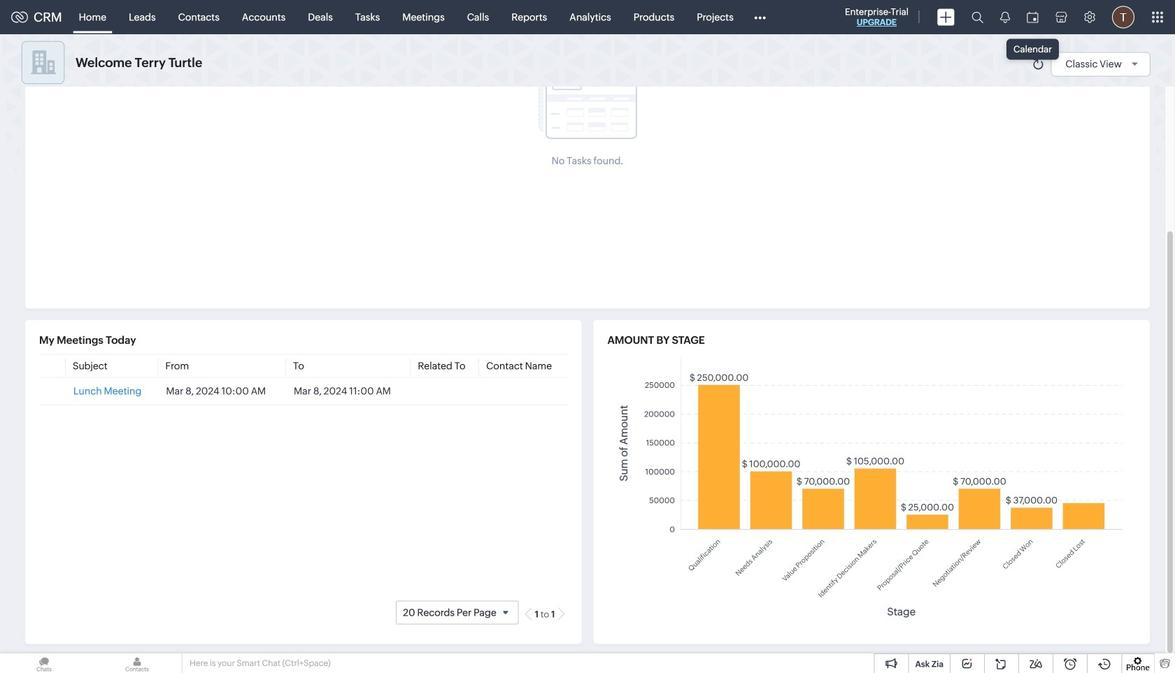 Task type: describe. For each thing, give the bounding box(es) containing it.
signals element
[[992, 0, 1019, 34]]

contacts image
[[93, 654, 181, 674]]

logo image
[[11, 12, 28, 23]]

create menu element
[[929, 0, 964, 34]]

profile image
[[1113, 6, 1135, 28]]

search image
[[972, 11, 984, 23]]

calendar image
[[1027, 12, 1039, 23]]



Task type: locate. For each thing, give the bounding box(es) containing it.
signals image
[[1001, 11, 1010, 23]]

profile element
[[1104, 0, 1143, 34]]

Other Modules field
[[745, 6, 775, 28]]

search element
[[964, 0, 992, 34]]

chats image
[[0, 654, 88, 674]]

create menu image
[[938, 9, 955, 26]]



